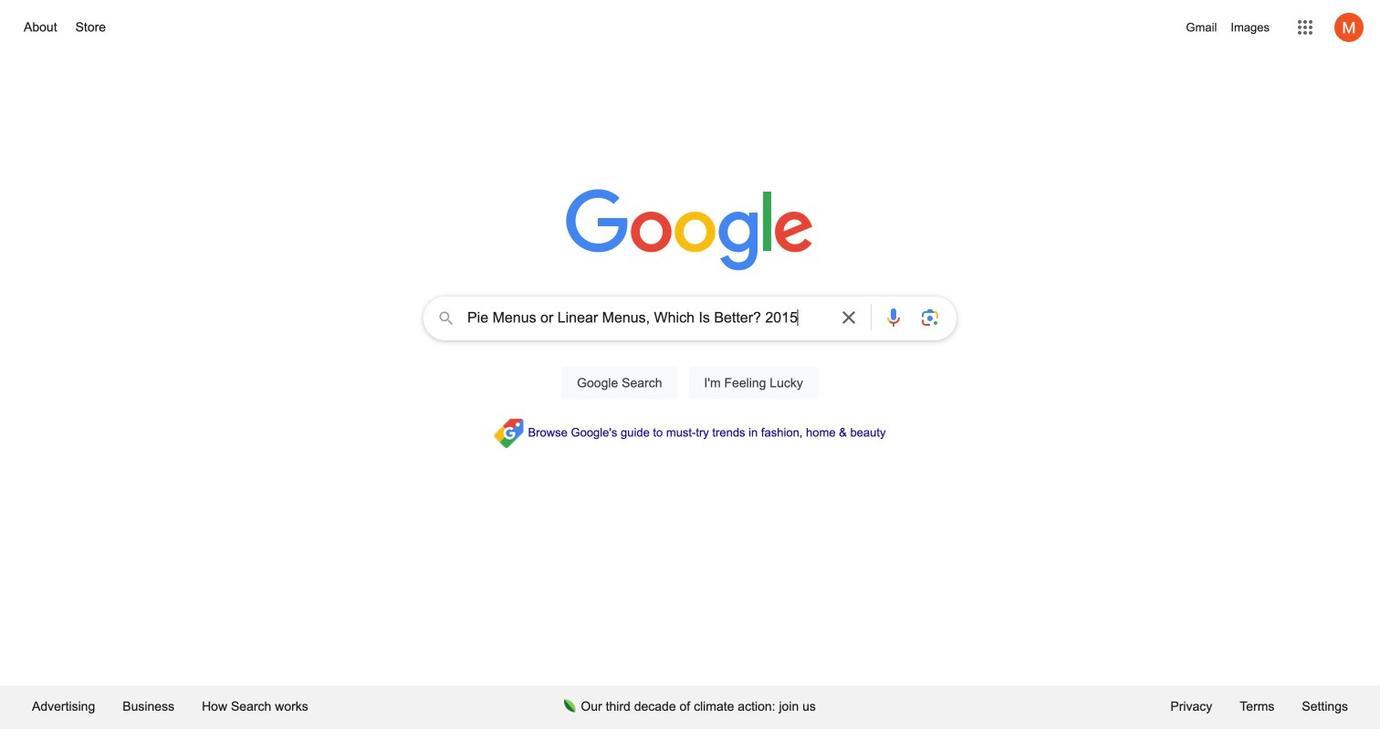 Task type: vqa. For each thing, say whether or not it's contained in the screenshot.
the Search by image
yes



Task type: locate. For each thing, give the bounding box(es) containing it.
None search field
[[18, 291, 1362, 421]]

search by image image
[[919, 307, 941, 329]]



Task type: describe. For each thing, give the bounding box(es) containing it.
Search text field
[[467, 308, 827, 332]]

search by voice image
[[883, 307, 905, 329]]

google image
[[566, 189, 814, 273]]



